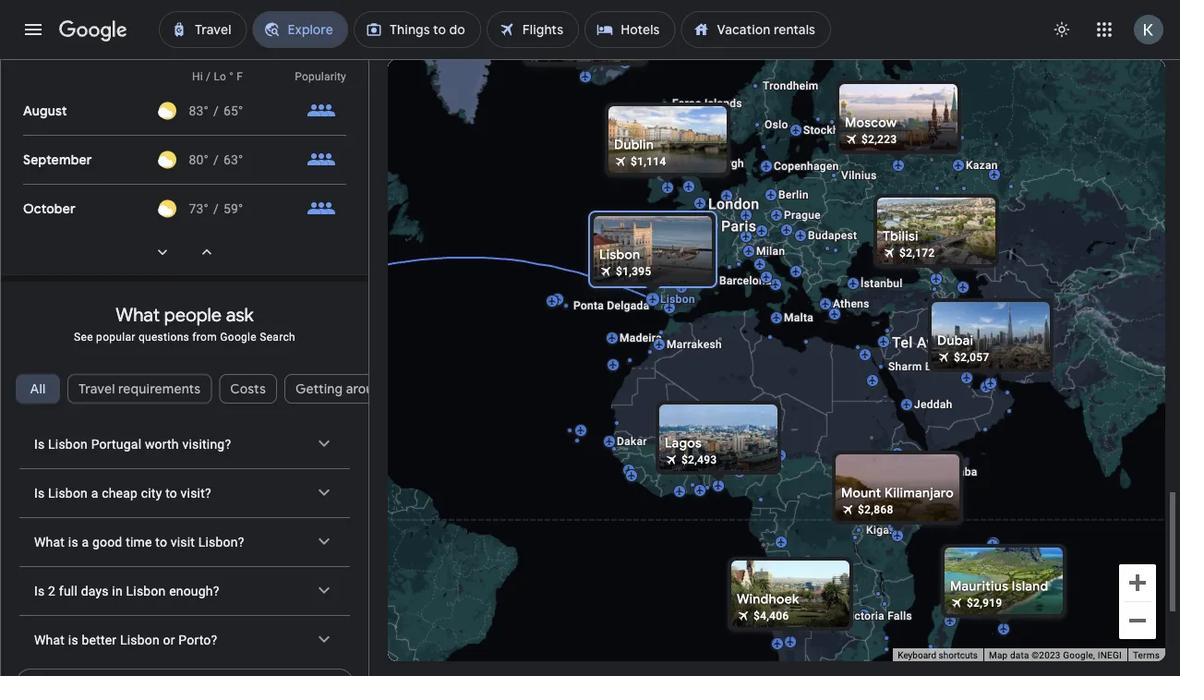 Task type: vqa. For each thing, say whether or not it's contained in the screenshot.


Task type: locate. For each thing, give the bounding box(es) containing it.
london
[[708, 195, 760, 213]]

keyboard shortcuts
[[898, 650, 978, 661]]

2 vertical spatial is
[[34, 583, 45, 598]]

or
[[163, 632, 175, 647]]

faroe islands
[[672, 97, 742, 110]]

to for city
[[165, 485, 177, 500]]

2057 US dollars text field
[[954, 351, 990, 364]]

is
[[68, 534, 78, 549], [68, 632, 78, 647]]

requirements
[[118, 380, 201, 397]]

is left better
[[68, 632, 78, 647]]

lisbon left portugal
[[48, 436, 88, 451]]

3 is from the top
[[34, 583, 45, 598]]

all
[[30, 380, 46, 397]]

is lisbon a cheap city to visit? button
[[19, 469, 350, 517]]

berlin
[[779, 188, 809, 201]]

next month image
[[140, 230, 185, 274]]

victoria
[[844, 610, 885, 623]]

copenhagen
[[774, 160, 839, 173]]

mount
[[841, 485, 881, 502]]

a for lisbon
[[91, 485, 98, 500]]

0 vertical spatial is
[[68, 534, 78, 549]]

0 vertical spatial partly cloudy image
[[158, 150, 176, 169]]

1 busy image from the top
[[307, 145, 336, 174]]

prague
[[784, 209, 821, 222]]

busy image
[[307, 145, 336, 174], [307, 194, 336, 223]]

1 partly cloudy image from the top
[[158, 150, 176, 169]]

$2,172
[[900, 247, 935, 260]]

trondheim
[[763, 79, 819, 92]]

faroe
[[672, 97, 702, 110]]

region containing is lisbon portugal worth visiting?
[[1, 420, 369, 664]]

0 horizontal spatial a
[[82, 534, 89, 549]]

what up 2
[[34, 534, 65, 549]]

what down 2
[[34, 632, 65, 647]]

busy image down busy icon
[[307, 145, 336, 174]]

/ left 65°
[[213, 103, 219, 118]]

2 is from the top
[[34, 485, 45, 500]]

previous month image
[[185, 230, 229, 274]]

portugal
[[91, 436, 142, 451]]

is for is lisbon a cheap city to visit?
[[34, 485, 45, 500]]

tbilisi
[[883, 228, 919, 245]]

malta
[[784, 311, 814, 324]]

/ for september
[[213, 152, 219, 167]]

dubai
[[937, 333, 974, 349]]

1 horizontal spatial a
[[91, 485, 98, 500]]

73° / 59°
[[189, 201, 243, 216]]

/ right 80°
[[213, 152, 219, 167]]

1 is from the top
[[34, 436, 45, 451]]

0 vertical spatial is
[[34, 436, 45, 451]]

2 busy image from the top
[[307, 194, 336, 223]]

is for is 2 full days in lisbon enough?
[[34, 583, 45, 598]]

popular
[[96, 330, 135, 343]]

kilimanjaro
[[885, 485, 954, 502]]

2919 US dollars text field
[[967, 597, 1003, 610]]

to left visit
[[155, 534, 167, 549]]

tab list containing all
[[1, 366, 401, 429]]

a for is
[[82, 534, 89, 549]]

2 vertical spatial what
[[34, 632, 65, 647]]

terms
[[1133, 650, 1160, 661]]

/ right hi
[[206, 70, 211, 83]]

tehran
[[978, 312, 1014, 325]]

/ right '73°'
[[213, 201, 219, 216]]

busy image for october
[[307, 194, 336, 223]]

city
[[141, 485, 162, 500]]

falls
[[888, 610, 912, 623]]

1114 US dollars text field
[[631, 153, 666, 166]]

$2,493
[[682, 453, 717, 466]]

1 vertical spatial busy image
[[307, 194, 336, 223]]

dakar
[[617, 435, 647, 448]]

0 vertical spatial to
[[165, 485, 177, 500]]

cheap
[[102, 485, 138, 500]]

what for better
[[34, 632, 65, 647]]

is lisbon portugal worth visiting? button
[[19, 420, 350, 468]]

visit?
[[181, 485, 211, 500]]

edinburgh
[[692, 157, 744, 170]]

is inside dropdown button
[[34, 436, 45, 451]]

getting around
[[295, 380, 389, 397]]

2 is from the top
[[68, 632, 78, 647]]

$2,057
[[954, 351, 990, 364]]

is down all button
[[34, 436, 45, 451]]

windhoek
[[737, 591, 799, 608]]

what up popular at the left of page
[[116, 303, 160, 326]]

i̇stanbul
[[861, 277, 903, 290]]

$2,919
[[967, 597, 1003, 610]]

october
[[23, 200, 76, 217]]

1 vertical spatial what
[[34, 534, 65, 549]]

2 partly cloudy image from the top
[[158, 199, 176, 218]]

is
[[34, 436, 45, 451], [34, 485, 45, 500], [34, 583, 45, 598]]

ponta
[[574, 299, 604, 312]]

in
[[112, 583, 123, 598]]

2493 US dollars text field
[[682, 453, 717, 466]]

is for is lisbon portugal worth visiting?
[[34, 436, 45, 451]]

partly cloudy image left '73°'
[[158, 199, 176, 218]]

is 2 full days in lisbon enough?
[[34, 583, 219, 598]]

$1,395
[[616, 265, 652, 278]]

aviv-
[[917, 334, 951, 351]]

1 vertical spatial is
[[34, 485, 45, 500]]

saint petersburg
[[868, 118, 955, 131]]

1 vertical spatial a
[[82, 534, 89, 549]]

madeira
[[620, 332, 662, 345]]

tab list
[[1, 366, 401, 429]]

islands
[[705, 97, 742, 110]]

1 vertical spatial to
[[155, 534, 167, 549]]

is left 2
[[34, 583, 45, 598]]

is left cheap
[[34, 485, 45, 500]]

1 vertical spatial partly cloudy image
[[158, 199, 176, 218]]

partly cloudy image
[[158, 150, 176, 169], [158, 199, 176, 218]]

$2,868
[[858, 503, 894, 516]]

(united
[[128, 646, 173, 662]]

1 vertical spatial is
[[68, 632, 78, 647]]

partly cloudy image left 80°
[[158, 150, 176, 169]]

1395 US dollars text field
[[616, 265, 652, 278]]

kigali
[[866, 524, 896, 537]]

worth
[[145, 436, 179, 451]]

days
[[81, 583, 109, 598]]

0 vertical spatial what
[[116, 303, 160, 326]]

/ for october
[[213, 201, 219, 216]]

people
[[164, 303, 222, 326]]

lisbon right in
[[126, 583, 166, 598]]

a left good
[[82, 534, 89, 549]]

0 vertical spatial busy image
[[307, 145, 336, 174]]

is lisbon a cheap city to visit?
[[34, 485, 211, 500]]

what for a
[[34, 534, 65, 549]]

google
[[220, 330, 257, 343]]

is for a
[[68, 534, 78, 549]]

to right city at the bottom of the page
[[165, 485, 177, 500]]

region
[[1, 420, 369, 664]]

is left good
[[68, 534, 78, 549]]

travel requirements button
[[67, 366, 212, 411]]

busy image
[[307, 96, 336, 125]]

$2,223
[[862, 133, 897, 146]]

paris
[[721, 218, 757, 235]]

addis
[[912, 466, 941, 478]]

what
[[116, 303, 160, 326], [34, 534, 65, 549], [34, 632, 65, 647]]

busy image right 59°
[[307, 194, 336, 223]]

costs button
[[219, 366, 277, 411]]

1 is from the top
[[68, 534, 78, 549]]

83° / 65°
[[189, 103, 243, 118]]

what for ask
[[116, 303, 160, 326]]

0 vertical spatial a
[[91, 485, 98, 500]]

visit
[[171, 534, 195, 549]]

©2023
[[1032, 650, 1061, 661]]

from
[[192, 330, 217, 343]]

4406 US dollars text field
[[754, 610, 789, 623]]

what inside what people ask see popular questions from google search
[[116, 303, 160, 326]]

a left cheap
[[91, 485, 98, 500]]

65°
[[224, 103, 243, 118]]

63°
[[224, 152, 243, 167]]

main menu image
[[22, 18, 44, 41]]



Task type: describe. For each thing, give the bounding box(es) containing it.
lisbon?
[[198, 534, 244, 549]]

what is better lisbon or porto? button
[[19, 616, 350, 664]]

yafo
[[951, 334, 982, 351]]

keyboard
[[898, 650, 937, 661]]

what is a good time to visit lisbon? button
[[19, 518, 350, 566]]

lo
[[214, 70, 226, 83]]

lisbon left or at the bottom left of page
[[120, 632, 160, 647]]

oslo
[[765, 118, 788, 131]]

map region
[[228, 0, 1174, 676]]

good
[[92, 534, 122, 549]]

°
[[229, 70, 234, 83]]

terms link
[[1133, 650, 1160, 661]]

sharm el-sheikh
[[889, 360, 974, 373]]

mauritius
[[950, 578, 1009, 595]]

all button
[[16, 366, 60, 411]]

barcelona
[[719, 274, 772, 287]]

better
[[82, 632, 117, 647]]

what is a good time to visit lisbon?
[[34, 534, 244, 549]]

2868 US dollars text field
[[858, 503, 894, 516]]

keyboard shortcuts button
[[898, 649, 978, 662]]

data
[[1010, 650, 1029, 661]]

what people ask see popular questions from google search
[[74, 303, 295, 343]]

$1,114
[[631, 153, 666, 166]]

getting
[[295, 380, 343, 397]]

enough?
[[169, 583, 219, 598]]

english (united states) button
[[46, 639, 233, 669]]

$4,406
[[754, 610, 789, 623]]

milan
[[756, 245, 785, 258]]

lisbon inside dropdown button
[[48, 436, 88, 451]]

states)
[[175, 646, 218, 662]]

partly cloudy image for october
[[158, 199, 176, 218]]

loading results progress bar
[[0, 59, 1180, 63]]

is lisbon portugal worth visiting?
[[34, 436, 231, 451]]

80°
[[189, 152, 209, 167]]

80° / 63°
[[189, 152, 243, 167]]

vilnius
[[841, 169, 877, 182]]

to for time
[[155, 534, 167, 549]]

visiting?
[[182, 436, 231, 451]]

september
[[23, 151, 92, 168]]

tel
[[892, 334, 913, 351]]

2172 US dollars text field
[[900, 247, 935, 260]]

lisbon up $1,395 text field
[[599, 247, 640, 263]]

tel aviv-yafo
[[892, 334, 982, 351]]

around
[[346, 380, 389, 397]]

budapest
[[808, 229, 857, 242]]

shortcuts
[[939, 650, 978, 661]]

83°
[[189, 103, 209, 118]]

ababa
[[944, 466, 978, 478]]

petersburg
[[898, 118, 955, 131]]

lisbon left cheap
[[48, 485, 88, 500]]

/ for august
[[213, 103, 219, 118]]

2223 US dollars text field
[[862, 133, 897, 146]]

saint
[[868, 118, 895, 131]]

sheikh
[[939, 360, 974, 373]]

athens
[[833, 297, 870, 310]]

lisbon up marrakesh
[[660, 293, 695, 306]]

getting around button
[[284, 366, 401, 411]]

sharm
[[889, 360, 922, 373]]

partly cloudy image
[[158, 101, 176, 120]]

travel
[[79, 380, 115, 397]]

inegi
[[1098, 650, 1122, 661]]

victoria falls
[[844, 610, 912, 623]]

august
[[23, 102, 67, 119]]

f
[[237, 70, 243, 83]]

is for better
[[68, 632, 78, 647]]

dublin
[[614, 135, 654, 151]]

ponta delgada
[[574, 299, 650, 312]]

porto?
[[179, 632, 217, 647]]

popularity
[[295, 70, 346, 83]]

lagos
[[665, 435, 702, 452]]

map
[[989, 650, 1008, 661]]

english
[[81, 646, 125, 662]]

mauritius island
[[950, 578, 1049, 595]]

full
[[59, 583, 78, 598]]

what is better lisbon or porto?
[[34, 632, 217, 647]]

partly cloudy image for september
[[158, 150, 176, 169]]

costs
[[230, 380, 266, 397]]

moscow
[[845, 115, 897, 131]]

search
[[260, 330, 295, 343]]

2
[[48, 583, 56, 598]]

hi / lo ° f
[[192, 70, 243, 83]]

el-
[[925, 360, 939, 373]]

is 2 full days in lisbon enough? button
[[19, 567, 350, 615]]

questions
[[138, 330, 189, 343]]

travel requirements
[[79, 380, 201, 397]]

see
[[74, 330, 93, 343]]

busy image for september
[[307, 145, 336, 174]]

change appearance image
[[1040, 7, 1084, 52]]

island
[[1012, 578, 1049, 595]]



